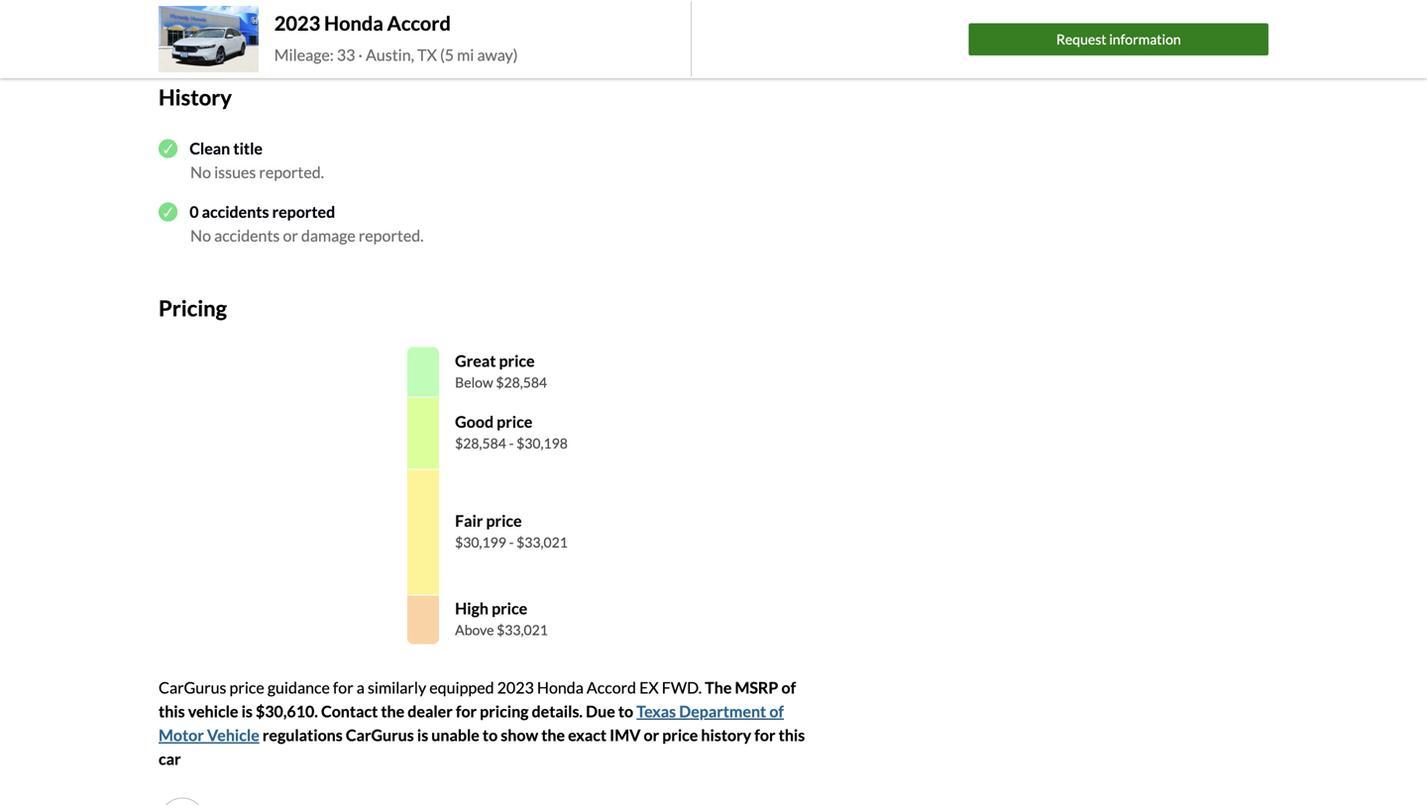 Task type: describe. For each thing, give the bounding box(es) containing it.
accidents for reported
[[202, 202, 269, 221]]

equipped
[[429, 678, 494, 698]]

damage
[[301, 226, 356, 245]]

price inside regulations cargurus is unable to show the exact imv or price history for this car
[[662, 726, 698, 745]]

a
[[357, 678, 365, 698]]

great
[[455, 351, 496, 371]]

clean title
[[190, 139, 263, 158]]

- for fair price
[[509, 534, 514, 551]]

selling slowly image
[[159, 797, 206, 806]]

texas
[[637, 702, 676, 721]]

no accidents or damage reported.
[[190, 226, 424, 245]]

1 vertical spatial 2023
[[497, 678, 534, 698]]

car
[[159, 750, 181, 769]]

vehicle
[[188, 702, 238, 721]]

tx
[[417, 45, 437, 64]]

for inside regulations cargurus is unable to show the exact imv or price history for this car
[[755, 726, 776, 745]]

title
[[233, 139, 263, 158]]

information
[[1109, 31, 1181, 47]]

- for good price
[[509, 435, 514, 452]]

price for high price
[[492, 599, 527, 619]]

request
[[1056, 31, 1107, 47]]

similarly
[[368, 678, 426, 698]]

msrp
[[735, 678, 778, 698]]

pricing
[[159, 295, 227, 321]]

·
[[358, 45, 363, 64]]

1 horizontal spatial honda
[[537, 678, 584, 698]]

vdpcheck image for 0 accidents reported
[[159, 202, 178, 221]]

show
[[501, 726, 538, 745]]

price for good price
[[497, 412, 533, 432]]

below
[[455, 374, 493, 391]]

away)
[[477, 45, 518, 64]]

for for guidance
[[333, 678, 354, 698]]

$28,584 inside good price $28,584 - $30,198
[[455, 435, 506, 452]]

$33,021 inside high price above $33,021
[[497, 622, 548, 639]]

$30,610.
[[256, 702, 318, 721]]

request information button
[[969, 23, 1269, 55]]

$28,584 inside great price below $28,584
[[496, 374, 547, 391]]

price up vehicle in the left bottom of the page
[[229, 678, 264, 698]]

history
[[159, 84, 232, 110]]

great price below $28,584
[[455, 351, 547, 391]]

to inside regulations cargurus is unable to show the exact imv or price history for this car
[[483, 726, 498, 745]]

good price $28,584 - $30,198
[[455, 412, 568, 452]]

0 vertical spatial or
[[283, 226, 298, 245]]

1 horizontal spatial to
[[618, 702, 633, 721]]

honda inside 2023 honda accord mileage: 33 · austin, tx (5 mi away)
[[324, 11, 383, 35]]

history
[[701, 726, 752, 745]]

this inside regulations cargurus is unable to show the exact imv or price history for this car
[[779, 726, 805, 745]]

details.
[[532, 702, 583, 721]]

(5
[[440, 45, 454, 64]]

clean
[[190, 139, 230, 158]]

no issues reported.
[[190, 162, 324, 182]]

pricing
[[480, 702, 529, 721]]

for for dealer
[[456, 702, 477, 721]]



Task type: vqa. For each thing, say whether or not it's contained in the screenshot.
top the or
yes



Task type: locate. For each thing, give the bounding box(es) containing it.
ex
[[639, 678, 659, 698]]

0 vertical spatial to
[[618, 702, 633, 721]]

regulations
[[263, 726, 343, 745]]

$33,021
[[517, 534, 568, 551], [497, 622, 548, 639]]

- inside good price $28,584 - $30,198
[[509, 435, 514, 452]]

1 horizontal spatial is
[[417, 726, 428, 745]]

or down reported
[[283, 226, 298, 245]]

1 vertical spatial to
[[483, 726, 498, 745]]

1 vertical spatial or
[[644, 726, 659, 745]]

cargurus price guidance for a similarly equipped 2023 honda accord ex fwd.
[[159, 678, 702, 698]]

department
[[679, 702, 766, 721]]

for left a
[[333, 678, 354, 698]]

of
[[782, 678, 796, 698], [769, 702, 784, 721]]

accidents down 0 accidents reported
[[214, 226, 280, 245]]

due to
[[586, 702, 637, 721]]

exact
[[568, 726, 607, 745]]

no for no accidents or damage reported.
[[190, 226, 211, 245]]

cargurus down contact
[[346, 726, 414, 745]]

0 horizontal spatial reported.
[[259, 162, 324, 182]]

for right "history"
[[755, 726, 776, 745]]

1 vertical spatial accidents
[[214, 226, 280, 245]]

2 - from the top
[[509, 534, 514, 551]]

0 vertical spatial -
[[509, 435, 514, 452]]

the inside regulations cargurus is unable to show the exact imv or price history for this car
[[541, 726, 565, 745]]

2 vertical spatial for
[[755, 726, 776, 745]]

price
[[499, 351, 535, 371], [497, 412, 533, 432], [486, 511, 522, 531], [492, 599, 527, 619], [229, 678, 264, 698], [662, 726, 698, 745]]

1 horizontal spatial or
[[644, 726, 659, 745]]

of down msrp
[[769, 702, 784, 721]]

1 no from the top
[[190, 162, 211, 182]]

0 vertical spatial accord
[[387, 11, 451, 35]]

mi
[[457, 45, 474, 64]]

regulations cargurus is unable to show the exact imv or price history for this car
[[159, 726, 805, 769]]

2 vdpcheck image from the top
[[159, 202, 178, 221]]

reported
[[272, 202, 335, 221]]

high
[[455, 599, 489, 619]]

1 vertical spatial no
[[190, 226, 211, 245]]

- left $30,198
[[509, 435, 514, 452]]

$33,021 right "above"
[[497, 622, 548, 639]]

vdpcheck image left clean
[[159, 139, 178, 158]]

1 vertical spatial accord
[[587, 678, 636, 698]]

33
[[337, 45, 355, 64]]

of for the msrp of this vehicle is $30,610.
[[782, 678, 796, 698]]

$28,584
[[496, 374, 547, 391], [455, 435, 506, 452]]

0 vertical spatial of
[[782, 678, 796, 698]]

due
[[586, 702, 615, 721]]

1 horizontal spatial the
[[541, 726, 565, 745]]

austin,
[[366, 45, 414, 64]]

1 vertical spatial is
[[417, 726, 428, 745]]

- inside the "fair price $30,199 - $33,021"
[[509, 534, 514, 551]]

1 horizontal spatial accord
[[587, 678, 636, 698]]

1 vertical spatial honda
[[537, 678, 584, 698]]

2 no from the top
[[190, 226, 211, 245]]

vdpcheck image for clean title
[[159, 139, 178, 158]]

reported.
[[259, 162, 324, 182], [359, 226, 424, 245]]

0 horizontal spatial this
[[159, 702, 185, 721]]

0 horizontal spatial 2023
[[274, 11, 320, 35]]

reported. up reported
[[259, 162, 324, 182]]

$28,584 down good
[[455, 435, 506, 452]]

issues
[[214, 162, 256, 182]]

accidents for or
[[214, 226, 280, 245]]

0 vertical spatial reported.
[[259, 162, 324, 182]]

good
[[455, 412, 494, 432]]

of right msrp
[[782, 678, 796, 698]]

0 vertical spatial $33,021
[[517, 534, 568, 551]]

1 vertical spatial of
[[769, 702, 784, 721]]

or down texas
[[644, 726, 659, 745]]

0 vertical spatial accidents
[[202, 202, 269, 221]]

1 horizontal spatial reported.
[[359, 226, 424, 245]]

texas department of motor vehicle link
[[159, 702, 784, 745]]

0 vertical spatial no
[[190, 162, 211, 182]]

0 horizontal spatial is
[[241, 702, 253, 721]]

accord up due to
[[587, 678, 636, 698]]

0 vertical spatial this
[[159, 702, 185, 721]]

of for texas department of motor vehicle
[[769, 702, 784, 721]]

price down texas
[[662, 726, 698, 745]]

is inside regulations cargurus is unable to show the exact imv or price history for this car
[[417, 726, 428, 745]]

0 accidents reported
[[190, 202, 335, 221]]

dealer
[[408, 702, 453, 721]]

fair price $30,199 - $33,021
[[455, 511, 568, 551]]

contact
[[321, 702, 378, 721]]

for
[[333, 678, 354, 698], [456, 702, 477, 721], [755, 726, 776, 745]]

high price above $33,021
[[455, 599, 548, 639]]

honda
[[324, 11, 383, 35], [537, 678, 584, 698]]

1 vertical spatial vdpcheck image
[[159, 202, 178, 221]]

$28,584 right below
[[496, 374, 547, 391]]

honda up details.
[[537, 678, 584, 698]]

1 vertical spatial $28,584
[[455, 435, 506, 452]]

$30,199
[[455, 534, 506, 551]]

fair
[[455, 511, 483, 531]]

of inside texas department of motor vehicle
[[769, 702, 784, 721]]

0 vertical spatial $28,584
[[496, 374, 547, 391]]

the down the similarly
[[381, 702, 405, 721]]

0 vertical spatial cargurus
[[159, 678, 226, 698]]

price inside great price below $28,584
[[499, 351, 535, 371]]

1 horizontal spatial for
[[456, 702, 477, 721]]

above
[[455, 622, 494, 639]]

is down dealer in the bottom left of the page
[[417, 726, 428, 745]]

or inside regulations cargurus is unable to show the exact imv or price history for this car
[[644, 726, 659, 745]]

1 horizontal spatial 2023
[[497, 678, 534, 698]]

no for no issues reported.
[[190, 162, 211, 182]]

this
[[159, 702, 185, 721], [779, 726, 805, 745]]

contact the dealer for pricing details.
[[321, 702, 583, 721]]

the down details.
[[541, 726, 565, 745]]

cargurus
[[159, 678, 226, 698], [346, 726, 414, 745]]

price right great on the left top
[[499, 351, 535, 371]]

price up $30,198
[[497, 412, 533, 432]]

0 horizontal spatial cargurus
[[159, 678, 226, 698]]

1 vertical spatial this
[[779, 726, 805, 745]]

imv
[[610, 726, 641, 745]]

accord inside 2023 honda accord mileage: 33 · austin, tx (5 mi away)
[[387, 11, 451, 35]]

2023
[[274, 11, 320, 35], [497, 678, 534, 698]]

price inside high price above $33,021
[[492, 599, 527, 619]]

motor
[[159, 726, 204, 745]]

for down equipped
[[456, 702, 477, 721]]

0 vertical spatial vdpcheck image
[[159, 139, 178, 158]]

1 - from the top
[[509, 435, 514, 452]]

accord
[[387, 11, 451, 35], [587, 678, 636, 698]]

this inside the msrp of this vehicle is $30,610.
[[159, 702, 185, 721]]

is inside the msrp of this vehicle is $30,610.
[[241, 702, 253, 721]]

0 horizontal spatial or
[[283, 226, 298, 245]]

of inside the msrp of this vehicle is $30,610.
[[782, 678, 796, 698]]

to
[[618, 702, 633, 721], [483, 726, 498, 745]]

1 vdpcheck image from the top
[[159, 139, 178, 158]]

1 vertical spatial $33,021
[[497, 622, 548, 639]]

cargurus inside regulations cargurus is unable to show the exact imv or price history for this car
[[346, 726, 414, 745]]

1 vertical spatial cargurus
[[346, 726, 414, 745]]

is
[[241, 702, 253, 721], [417, 726, 428, 745]]

price inside good price $28,584 - $30,198
[[497, 412, 533, 432]]

vdpcheck image
[[159, 139, 178, 158], [159, 202, 178, 221]]

no down 0
[[190, 226, 211, 245]]

reported. right damage
[[359, 226, 424, 245]]

0 horizontal spatial the
[[381, 702, 405, 721]]

unable
[[431, 726, 480, 745]]

price for fair price
[[486, 511, 522, 531]]

0 horizontal spatial to
[[483, 726, 498, 745]]

0
[[190, 202, 199, 221]]

2 horizontal spatial for
[[755, 726, 776, 745]]

accidents down issues
[[202, 202, 269, 221]]

0 vertical spatial honda
[[324, 11, 383, 35]]

accidents
[[202, 202, 269, 221], [214, 226, 280, 245]]

0 vertical spatial the
[[381, 702, 405, 721]]

vehicle
[[207, 726, 259, 745]]

2023 honda accord image
[[159, 6, 258, 72]]

mileage:
[[274, 45, 334, 64]]

no down clean
[[190, 162, 211, 182]]

2023 up pricing
[[497, 678, 534, 698]]

0 vertical spatial 2023
[[274, 11, 320, 35]]

this up the motor
[[159, 702, 185, 721]]

0 vertical spatial is
[[241, 702, 253, 721]]

- right $30,199
[[509, 534, 514, 551]]

this right "history"
[[779, 726, 805, 745]]

to down pricing
[[483, 726, 498, 745]]

accord up the tx
[[387, 11, 451, 35]]

2023 inside 2023 honda accord mileage: 33 · austin, tx (5 mi away)
[[274, 11, 320, 35]]

0 horizontal spatial for
[[333, 678, 354, 698]]

the
[[705, 678, 732, 698]]

texas department of motor vehicle
[[159, 702, 784, 745]]

guidance
[[267, 678, 330, 698]]

$33,021 inside the "fair price $30,199 - $33,021"
[[517, 534, 568, 551]]

-
[[509, 435, 514, 452], [509, 534, 514, 551]]

0 horizontal spatial honda
[[324, 11, 383, 35]]

price inside the "fair price $30,199 - $33,021"
[[486, 511, 522, 531]]

$33,021 right $30,199
[[517, 534, 568, 551]]

1 horizontal spatial this
[[779, 726, 805, 745]]

is up vehicle
[[241, 702, 253, 721]]

no
[[190, 162, 211, 182], [190, 226, 211, 245]]

0 horizontal spatial accord
[[387, 11, 451, 35]]

or
[[283, 226, 298, 245], [644, 726, 659, 745]]

honda up ·
[[324, 11, 383, 35]]

vdpcheck image left 0
[[159, 202, 178, 221]]

1 vertical spatial the
[[541, 726, 565, 745]]

1 horizontal spatial cargurus
[[346, 726, 414, 745]]

fwd.
[[662, 678, 702, 698]]

price for great price
[[499, 351, 535, 371]]

request information
[[1056, 31, 1181, 47]]

price right high
[[492, 599, 527, 619]]

2023 honda accord mileage: 33 · austin, tx (5 mi away)
[[274, 11, 518, 64]]

the msrp of this vehicle is $30,610.
[[159, 678, 796, 721]]

1 vertical spatial reported.
[[359, 226, 424, 245]]

1 vertical spatial for
[[456, 702, 477, 721]]

0 vertical spatial for
[[333, 678, 354, 698]]

price up $30,199
[[486, 511, 522, 531]]

cargurus up vehicle in the left bottom of the page
[[159, 678, 226, 698]]

2023 up mileage:
[[274, 11, 320, 35]]

the
[[381, 702, 405, 721], [541, 726, 565, 745]]

1 vertical spatial -
[[509, 534, 514, 551]]

to up imv
[[618, 702, 633, 721]]

$30,198
[[517, 435, 568, 452]]



